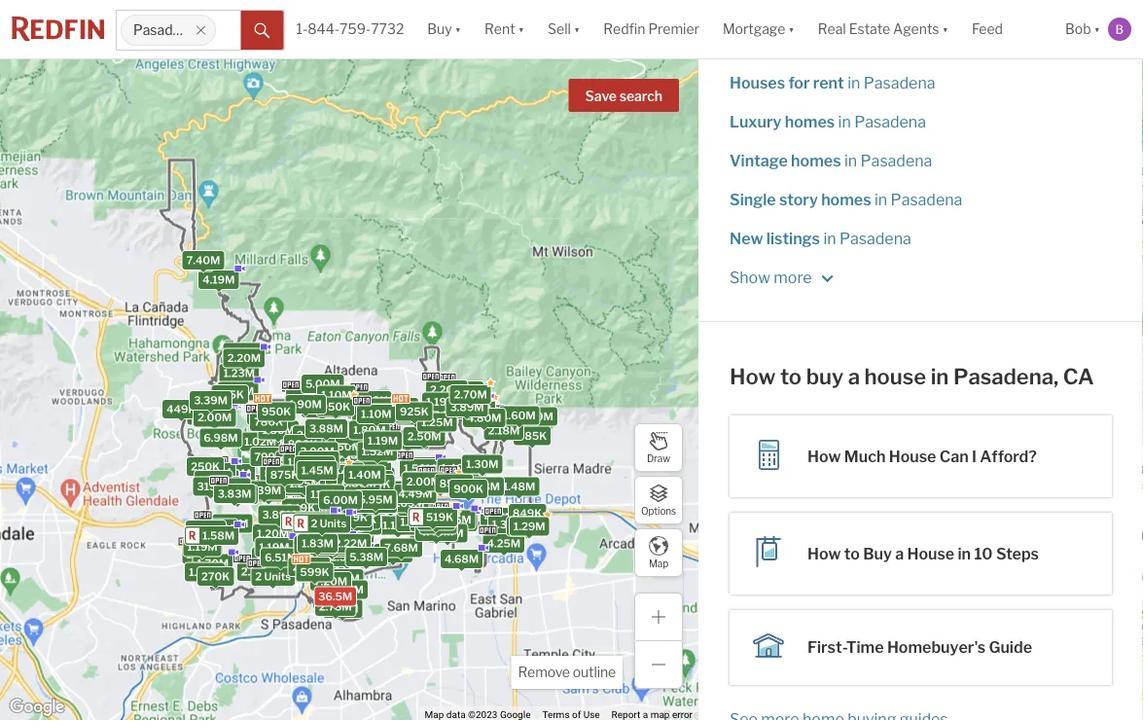 Task type: vqa. For each thing, say whether or not it's contained in the screenshot.
3.00M to the top
yes



Task type: describe. For each thing, give the bounding box(es) containing it.
1 horizontal spatial 899k
[[352, 493, 381, 505]]

feed button
[[960, 0, 1054, 58]]

remove outline button
[[511, 656, 623, 689]]

vintage homes in pasadena
[[730, 151, 933, 170]]

for for apartments
[[823, 35, 845, 54]]

redfin premier
[[604, 21, 700, 37]]

1 vertical spatial 1.48m
[[186, 549, 219, 561]]

1 horizontal spatial 1.58m
[[307, 563, 340, 575]]

homes for vintage homes
[[791, 151, 841, 170]]

1.20m up 3.88m
[[310, 396, 342, 408]]

1.73m
[[376, 495, 408, 508]]

985k
[[518, 430, 547, 442]]

2.50m down "6.51m"
[[241, 565, 275, 578]]

1 vertical spatial 900k
[[320, 539, 350, 552]]

mortgage ▾ button
[[723, 0, 795, 58]]

1.52m
[[362, 445, 393, 458]]

1 horizontal spatial 1.60m
[[503, 409, 536, 422]]

0 vertical spatial 3.89m
[[450, 401, 484, 414]]

remove pasadena image
[[195, 24, 207, 36]]

agents
[[893, 21, 940, 37]]

2.70m
[[454, 388, 487, 401]]

4.45m
[[420, 526, 454, 538]]

0 vertical spatial house
[[889, 447, 937, 466]]

1.10m down 949k
[[361, 408, 392, 420]]

12.0m
[[295, 501, 327, 514]]

1 vertical spatial 925k
[[302, 445, 331, 458]]

time
[[846, 638, 884, 657]]

759-
[[340, 21, 371, 37]]

▾ for sell ▾
[[574, 21, 580, 37]]

0 horizontal spatial 800k
[[264, 467, 294, 480]]

725k
[[420, 520, 448, 533]]

1 horizontal spatial 1.48m
[[503, 480, 536, 493]]

11.0m
[[378, 547, 409, 560]]

1.70m down 7.20m
[[327, 602, 359, 615]]

draw
[[647, 453, 671, 464]]

1 horizontal spatial buy
[[863, 545, 892, 564]]

0 horizontal spatial 849k
[[286, 502, 315, 514]]

to for buy
[[780, 364, 802, 390]]

36.5m
[[318, 590, 352, 603]]

0 vertical spatial 599k
[[290, 395, 320, 407]]

how much house can i afford? link
[[730, 416, 1112, 498]]

5.38m
[[350, 551, 384, 563]]

2.50m down the 2.22m
[[330, 551, 364, 563]]

885k
[[338, 523, 368, 536]]

4.19m
[[203, 273, 235, 286]]

1 vertical spatial 10
[[975, 545, 993, 564]]

2 vertical spatial homes
[[821, 190, 871, 209]]

1 horizontal spatial 975k
[[414, 516, 443, 529]]

4.98m
[[359, 497, 393, 510]]

1.69m
[[392, 497, 425, 509]]

draw button
[[634, 423, 683, 472]]

865k
[[254, 486, 284, 499]]

2 horizontal spatial 5.25m
[[375, 407, 408, 420]]

0 vertical spatial 1.00m
[[306, 402, 339, 415]]

10 inside map region
[[301, 505, 313, 517]]

3.09m up 779k
[[348, 495, 382, 508]]

first-time homebuyer's guide
[[808, 638, 1032, 657]]

real
[[818, 21, 846, 37]]

buy ▾ button
[[428, 0, 461, 58]]

955k
[[402, 500, 431, 513]]

how for how to buy a house in 10 steps
[[808, 545, 841, 564]]

4.80m
[[467, 412, 502, 424]]

save search
[[585, 88, 663, 105]]

1 vertical spatial 800k
[[377, 484, 408, 497]]

1-
[[296, 21, 308, 37]]

houses for rent in pasadena
[[730, 74, 936, 93]]

0 horizontal spatial 3.89m
[[262, 508, 296, 521]]

1.10m up "948k"
[[359, 474, 389, 486]]

1.43m
[[299, 459, 331, 472]]

how for how to buy a house in pasadena, ca
[[730, 364, 776, 390]]

1 vertical spatial 988k
[[349, 486, 378, 498]]

▾ for mortgage ▾
[[789, 21, 795, 37]]

850k
[[439, 477, 469, 490]]

sell ▾
[[548, 21, 580, 37]]

1 horizontal spatial 2.10m
[[309, 481, 341, 493]]

1.45m
[[301, 464, 333, 477]]

6.51m
[[265, 551, 297, 564]]

2.18m
[[488, 425, 520, 437]]

779k
[[340, 511, 368, 524]]

2.19m
[[191, 409, 223, 422]]

first-time homebuyer's guide link
[[730, 611, 1112, 686]]

0 vertical spatial 749k
[[349, 519, 377, 532]]

4.25m
[[487, 537, 521, 550]]

3.83m
[[218, 487, 252, 500]]

9.39m
[[247, 484, 281, 497]]

0 vertical spatial 900k
[[454, 483, 484, 495]]

2.50m up '1.45m'
[[288, 449, 322, 462]]

listings
[[767, 229, 820, 248]]

935k
[[336, 449, 366, 461]]

a for house
[[896, 545, 904, 564]]

buy
[[806, 364, 844, 390]]

to for buy
[[845, 545, 860, 564]]

pasadena,
[[954, 364, 1059, 390]]

1.80m up 890k
[[262, 424, 295, 436]]

1.20m up "6.51m"
[[257, 528, 289, 540]]

2 horizontal spatial 849k
[[513, 507, 542, 520]]

1-844-759-7732
[[296, 21, 404, 37]]

655k
[[322, 486, 351, 499]]

1 horizontal spatial 925k
[[400, 405, 429, 418]]

0 horizontal spatial 1.00m
[[268, 434, 301, 446]]

1.22m
[[227, 346, 259, 359]]

submit search image
[[254, 23, 270, 39]]

remove
[[518, 664, 570, 681]]

1 horizontal spatial 1.40m
[[400, 516, 433, 528]]

0 horizontal spatial 1.58m
[[202, 529, 235, 542]]

0 vertical spatial 5.00m
[[306, 377, 340, 390]]

17.5m
[[286, 456, 317, 468]]

1 vertical spatial house
[[907, 545, 955, 564]]

1.80m down 1.23m
[[222, 385, 254, 397]]

▾ for rent ▾
[[518, 21, 525, 37]]

redfin
[[604, 21, 646, 37]]

save search button
[[569, 79, 679, 112]]

0 horizontal spatial 899k
[[217, 481, 247, 494]]

remove outline
[[518, 664, 616, 681]]

story
[[779, 190, 818, 209]]

1.70m up 1.52m
[[356, 406, 388, 419]]

how for how much house can i afford?
[[808, 447, 841, 466]]

1 horizontal spatial 799k
[[340, 515, 369, 528]]

2 horizontal spatial 2.20m
[[430, 383, 464, 396]]

3.30m
[[206, 480, 241, 492]]

feed
[[972, 21, 1003, 37]]

685k
[[337, 490, 366, 502]]

0 vertical spatial 988k
[[290, 392, 320, 404]]

765k
[[299, 470, 327, 483]]

4.68m
[[445, 553, 479, 565]]

2.60m
[[288, 429, 322, 441]]

how much house can i afford?
[[808, 447, 1037, 466]]

6.00m
[[323, 494, 358, 506]]

rent for houses for rent
[[813, 74, 844, 93]]

1 vertical spatial 3.00m
[[300, 445, 335, 458]]

single story homes in pasadena
[[730, 190, 963, 209]]

sell ▾ button
[[536, 0, 592, 58]]

for for houses
[[789, 74, 810, 93]]

▾ for buy ▾
[[455, 21, 461, 37]]

afford?
[[980, 447, 1037, 466]]

3.88m
[[309, 423, 343, 435]]

1.98m
[[320, 478, 352, 490]]

780k
[[254, 415, 283, 428]]

3.59m
[[326, 530, 360, 542]]

875k
[[270, 469, 299, 481]]

how to buy a house in 10 steps
[[808, 545, 1039, 564]]

sell
[[548, 21, 571, 37]]

0 horizontal spatial 749k
[[292, 533, 321, 546]]

11.2m
[[311, 488, 340, 501]]

mortgage ▾
[[723, 21, 795, 37]]

luxury homes in pasadena
[[730, 113, 926, 131]]

2 vertical spatial 2.20m
[[319, 457, 352, 469]]

0 horizontal spatial 975k
[[273, 508, 302, 521]]



Task type: locate. For each thing, give the bounding box(es) containing it.
3.12m
[[307, 478, 339, 491]]

5.25m up 2.73m at the left bottom of the page
[[330, 584, 364, 596]]

1.70m
[[356, 406, 388, 419], [405, 460, 437, 473], [272, 474, 304, 487], [217, 517, 249, 530], [197, 557, 229, 570], [327, 602, 359, 615]]

5.00m
[[306, 377, 340, 390], [280, 454, 314, 467]]

1.00m up 3.88m
[[306, 402, 339, 415]]

pasadena
[[133, 22, 196, 38], [898, 35, 970, 54], [864, 74, 936, 93], [855, 113, 926, 131], [861, 151, 933, 170], [891, 190, 963, 209], [840, 229, 912, 248]]

599k up the 4.50m
[[315, 526, 345, 539]]

luxury
[[730, 113, 782, 131]]

0 horizontal spatial 2.10m
[[190, 524, 222, 536]]

1 vertical spatial homes
[[791, 151, 841, 170]]

0 horizontal spatial 3.00m
[[300, 445, 335, 458]]

5.25m down 949k
[[375, 407, 408, 420]]

1 horizontal spatial 3.89m
[[450, 401, 484, 414]]

for up houses for rent in pasadena
[[823, 35, 845, 54]]

1 horizontal spatial 2.20m
[[319, 457, 352, 469]]

1.80m down 998k
[[431, 527, 464, 539]]

5.25m down the 350k
[[221, 488, 254, 501]]

950k
[[321, 400, 350, 413], [262, 405, 291, 418], [347, 513, 377, 526], [421, 514, 451, 527]]

1.70m up 270k
[[197, 557, 229, 570]]

1.23m
[[223, 367, 255, 380]]

0 vertical spatial for
[[823, 35, 845, 54]]

6 ▾ from the left
[[1094, 21, 1101, 37]]

a up the first-time homebuyer's guide
[[896, 545, 904, 564]]

1.60m up 2.18m
[[503, 409, 536, 422]]

a for house
[[848, 364, 860, 390]]

rent ▾ button
[[485, 0, 525, 58]]

for
[[823, 35, 845, 54], [789, 74, 810, 93]]

529k
[[362, 478, 391, 491]]

0 horizontal spatial 1.40m
[[349, 469, 381, 481]]

0 vertical spatial how
[[730, 364, 776, 390]]

1 vertical spatial 2.20m
[[430, 383, 464, 396]]

650k
[[304, 525, 334, 538]]

apartments
[[730, 35, 820, 54]]

0 vertical spatial 1.48m
[[503, 480, 536, 493]]

2.79m
[[511, 520, 544, 533]]

sell ▾ button
[[548, 0, 580, 58]]

1 horizontal spatial 10
[[975, 545, 993, 564]]

a
[[848, 364, 860, 390], [896, 545, 904, 564]]

1.10m up 765k
[[288, 456, 318, 468]]

5.60m
[[317, 473, 351, 486]]

1 vertical spatial 2.10m
[[190, 524, 222, 536]]

0 horizontal spatial 2.20m
[[227, 352, 261, 364]]

1.39m
[[495, 416, 527, 429]]

1.58m down 1.68m
[[307, 563, 340, 575]]

0 horizontal spatial 799k
[[254, 451, 283, 463]]

to up time
[[845, 545, 860, 564]]

1 vertical spatial 3.89m
[[262, 508, 296, 521]]

0 vertical spatial 799k
[[254, 451, 283, 463]]

3.00m
[[457, 403, 492, 415], [300, 445, 335, 458]]

925k up 1.43m
[[302, 445, 331, 458]]

3.00m down 2.70m
[[457, 403, 492, 415]]

3.89m down 865k at left bottom
[[262, 508, 296, 521]]

0 horizontal spatial 925k
[[302, 445, 331, 458]]

to
[[780, 364, 802, 390], [845, 545, 860, 564]]

1.40m up "948k"
[[349, 469, 381, 481]]

house left steps
[[907, 545, 955, 564]]

900k
[[454, 483, 484, 495], [320, 539, 350, 552]]

849k up 4.98m
[[378, 484, 407, 497]]

1 horizontal spatial to
[[845, 545, 860, 564]]

1.10m
[[321, 389, 352, 401], [361, 408, 392, 420], [288, 456, 318, 468], [359, 474, 389, 486], [383, 519, 413, 532]]

599k up 2.60m
[[290, 395, 320, 407]]

10 up 650k in the left bottom of the page
[[301, 505, 313, 517]]

948k
[[352, 488, 381, 501]]

1 vertical spatial 1.58m
[[307, 563, 340, 575]]

1.83m
[[302, 537, 334, 550]]

1 horizontal spatial 800k
[[377, 484, 408, 497]]

1 vertical spatial 749k
[[292, 533, 321, 546]]

5.00m down 890k
[[280, 454, 314, 467]]

homes up vintage homes in pasadena in the top of the page
[[785, 113, 835, 131]]

0 horizontal spatial to
[[780, 364, 802, 390]]

▾ right agents at right top
[[943, 21, 949, 37]]

1 vertical spatial 599k
[[315, 526, 345, 539]]

a right 'buy' at the bottom right
[[848, 364, 860, 390]]

4.49m
[[398, 488, 433, 500]]

buy up time
[[863, 545, 892, 564]]

ca
[[1064, 364, 1095, 390]]

10 left steps
[[975, 545, 993, 564]]

0 vertical spatial a
[[848, 364, 860, 390]]

map region
[[0, 0, 867, 720]]

0 vertical spatial homes
[[785, 113, 835, 131]]

0 vertical spatial 2.10m
[[309, 481, 341, 493]]

0 vertical spatial buy
[[428, 21, 452, 37]]

0 vertical spatial 800k
[[264, 467, 294, 480]]

buy right 7732 on the left top of the page
[[428, 21, 452, 37]]

9.50m
[[325, 572, 360, 585]]

599k down 1.68m
[[300, 566, 330, 579]]

new
[[730, 229, 763, 248]]

1.10m up 7.68m
[[383, 519, 413, 532]]

599k
[[290, 395, 320, 407], [315, 526, 345, 539], [300, 566, 330, 579]]

1 vertical spatial 5.25m
[[221, 488, 254, 501]]

2.38m
[[292, 561, 326, 573]]

real estate agents ▾ link
[[818, 0, 949, 58]]

user photo image
[[1108, 18, 1132, 41]]

0 horizontal spatial 10
[[301, 505, 313, 517]]

1.15m
[[360, 471, 391, 483]]

1 vertical spatial rent
[[813, 74, 844, 93]]

1 horizontal spatial 900k
[[454, 483, 484, 495]]

0 horizontal spatial 988k
[[290, 392, 320, 404]]

3.09m down 6.80m at bottom
[[348, 495, 382, 508]]

1.08m
[[468, 480, 500, 493]]

homes down vintage homes in pasadena in the top of the page
[[821, 190, 871, 209]]

homes down luxury homes in pasadena
[[791, 151, 841, 170]]

1.70m up 848k
[[405, 460, 437, 473]]

bob
[[1066, 21, 1091, 37]]

0 vertical spatial 10
[[301, 505, 313, 517]]

homes for luxury homes
[[785, 113, 835, 131]]

485k
[[424, 518, 453, 531]]

1.70m down 3.83m
[[217, 517, 249, 530]]

799k up 4 units at the bottom left of page
[[340, 515, 369, 528]]

mortgage
[[723, 21, 786, 37]]

buy inside dropdown button
[[428, 21, 452, 37]]

975k
[[273, 508, 302, 521], [414, 516, 443, 529]]

1 vertical spatial for
[[789, 74, 810, 93]]

▾ right the rent
[[518, 21, 525, 37]]

4 ▾ from the left
[[789, 21, 795, 37]]

how left 'buy' at the bottom right
[[730, 364, 776, 390]]

1 horizontal spatial 849k
[[378, 484, 407, 497]]

0 horizontal spatial buy
[[428, 21, 452, 37]]

0 vertical spatial to
[[780, 364, 802, 390]]

▾ right the sell
[[574, 21, 580, 37]]

0 horizontal spatial 900k
[[320, 539, 350, 552]]

save
[[585, 88, 617, 105]]

buy ▾
[[428, 21, 461, 37]]

houses
[[730, 74, 785, 93]]

rent for apartments for rent
[[848, 35, 879, 54]]

1.58m up 270k
[[202, 529, 235, 542]]

1.20m
[[310, 396, 342, 408], [501, 425, 533, 438], [257, 528, 289, 540], [256, 550, 288, 563], [189, 566, 221, 578]]

1.40m down 955k
[[400, 516, 433, 528]]

2.08m
[[391, 434, 425, 446]]

1 vertical spatial 799k
[[340, 515, 369, 528]]

749k up 4 units at the bottom left of page
[[349, 519, 377, 532]]

7.68m
[[385, 541, 418, 554]]

5.00m up 1.90m
[[306, 377, 340, 390]]

0 horizontal spatial a
[[848, 364, 860, 390]]

▾ right mortgage
[[789, 21, 795, 37]]

i
[[972, 447, 977, 466]]

bob ▾
[[1066, 21, 1101, 37]]

899k down 529k
[[352, 493, 381, 505]]

vintage
[[730, 151, 788, 170]]

1.20m left 1.68m
[[256, 550, 288, 563]]

800k up 865k at left bottom
[[264, 467, 294, 480]]

2 vertical spatial how
[[808, 545, 841, 564]]

844-
[[308, 21, 340, 37]]

map
[[649, 558, 669, 570]]

5.95m
[[359, 494, 393, 506]]

3 ▾ from the left
[[574, 21, 580, 37]]

rent
[[848, 35, 879, 54], [813, 74, 844, 93]]

849k down 5.13m
[[286, 502, 315, 514]]

mortgage ▾ button
[[711, 0, 807, 58]]

search
[[620, 88, 663, 105]]

outline
[[573, 664, 616, 681]]

how
[[730, 364, 776, 390], [808, 447, 841, 466], [808, 545, 841, 564]]

▾
[[455, 21, 461, 37], [518, 21, 525, 37], [574, 21, 580, 37], [789, 21, 795, 37], [943, 21, 949, 37], [1094, 21, 1101, 37]]

▾ for bob ▾
[[1094, 21, 1101, 37]]

0 horizontal spatial 5.25m
[[221, 488, 254, 501]]

1.80m up 1.52m
[[353, 424, 386, 436]]

2.73m
[[319, 601, 352, 613]]

0 horizontal spatial 1.60m
[[199, 408, 232, 421]]

for right houses
[[789, 74, 810, 93]]

1.40m up 850k
[[441, 462, 474, 474]]

1.48m right 1.08m
[[503, 480, 536, 493]]

▾ left the rent
[[455, 21, 461, 37]]

apartments for rent in pasadena
[[730, 35, 970, 54]]

1.60m down 3.39m
[[199, 408, 232, 421]]

0 horizontal spatial rent
[[813, 74, 844, 93]]

in
[[882, 35, 895, 54], [848, 74, 861, 93], [838, 113, 851, 131], [845, 151, 857, 170], [875, 190, 888, 209], [824, 229, 836, 248], [931, 364, 949, 390], [958, 545, 971, 564]]

1.19m
[[426, 396, 457, 408], [368, 434, 398, 447], [187, 540, 218, 553], [259, 541, 290, 554]]

11.4m
[[375, 401, 405, 414]]

1 vertical spatial a
[[896, 545, 904, 564]]

0 horizontal spatial 1.48m
[[186, 549, 219, 561]]

1-844-759-7732 link
[[296, 21, 404, 37]]

2.22m
[[334, 537, 367, 550]]

1.70m down 17.5m
[[272, 474, 304, 487]]

1.20m down 3.83m
[[189, 566, 221, 578]]

2 vertical spatial 5.25m
[[330, 584, 364, 596]]

799k down 1.02m in the bottom left of the page
[[254, 451, 283, 463]]

899k
[[217, 481, 247, 494], [352, 493, 381, 505]]

house left can at right bottom
[[889, 447, 937, 466]]

1 horizontal spatial 749k
[[349, 519, 377, 532]]

899k down "2.68m"
[[217, 481, 247, 494]]

▾ right bob
[[1094, 21, 1101, 37]]

0 vertical spatial rent
[[848, 35, 879, 54]]

925k up 2.08m
[[400, 405, 429, 418]]

1.30m
[[400, 409, 433, 422], [335, 428, 367, 440], [342, 432, 375, 445], [319, 440, 352, 452], [303, 454, 335, 467], [289, 455, 322, 468], [466, 458, 499, 470], [448, 477, 480, 490], [202, 522, 234, 535], [256, 553, 289, 566]]

3.89m down 2.96m
[[450, 401, 484, 414]]

5 ▾ from the left
[[943, 21, 949, 37]]

7.20m
[[314, 575, 348, 588]]

how left "much"
[[808, 447, 841, 466]]

279k
[[195, 462, 224, 475]]

0 horizontal spatial for
[[789, 74, 810, 93]]

rent ▾ button
[[473, 0, 536, 58]]

how up first-
[[808, 545, 841, 564]]

2 vertical spatial 599k
[[300, 566, 330, 579]]

map button
[[634, 528, 683, 577]]

1 horizontal spatial rent
[[848, 35, 879, 54]]

1.48m up 270k
[[186, 549, 219, 561]]

10
[[301, 505, 313, 517], [975, 545, 993, 564]]

0 vertical spatial 3.00m
[[457, 403, 492, 415]]

848k
[[426, 478, 455, 490]]

800k up 1.69m
[[377, 484, 408, 497]]

1 vertical spatial buy
[[863, 545, 892, 564]]

1 horizontal spatial 5.25m
[[330, 584, 364, 596]]

to left 'buy' at the bottom right
[[780, 364, 802, 390]]

1 horizontal spatial 3.00m
[[457, 403, 492, 415]]

699k
[[293, 477, 323, 490]]

1.60m
[[199, 408, 232, 421], [503, 409, 536, 422]]

2 horizontal spatial 1.40m
[[441, 462, 474, 474]]

1 ▾ from the left
[[455, 21, 461, 37]]

buy ▾ button
[[416, 0, 473, 58]]

1 vertical spatial 1.00m
[[268, 434, 301, 446]]

google image
[[5, 695, 69, 720]]

1 horizontal spatial 988k
[[349, 486, 378, 498]]

guide
[[989, 638, 1032, 657]]

1.00m down 780k
[[268, 434, 301, 446]]

buy
[[428, 21, 452, 37], [863, 545, 892, 564]]

0 vertical spatial 5.25m
[[375, 407, 408, 420]]

steps
[[996, 545, 1039, 564]]

0 vertical spatial 2.20m
[[227, 352, 261, 364]]

real estate agents ▾ button
[[807, 0, 960, 58]]

1.20m down 4.80m
[[501, 425, 533, 438]]

None search field
[[216, 11, 241, 50]]

849k up 2.79m
[[513, 507, 542, 520]]

1 vertical spatial 5.00m
[[280, 454, 314, 467]]

units
[[331, 495, 358, 508], [356, 499, 383, 511], [316, 505, 343, 517], [336, 509, 363, 522], [429, 511, 456, 524], [320, 517, 347, 530], [319, 521, 346, 533], [343, 533, 370, 546], [264, 570, 291, 583]]

0 vertical spatial 1.58m
[[202, 529, 235, 542]]

1 vertical spatial to
[[845, 545, 860, 564]]

3.00m up 1.43m
[[300, 445, 335, 458]]

749k up 1.68m
[[292, 533, 321, 546]]

1.10m up 3.88m
[[321, 389, 352, 401]]

2 ▾ from the left
[[518, 21, 525, 37]]

2.50m up 1.65m at the bottom left of page
[[407, 430, 441, 443]]

1 horizontal spatial 1.00m
[[306, 402, 339, 415]]



